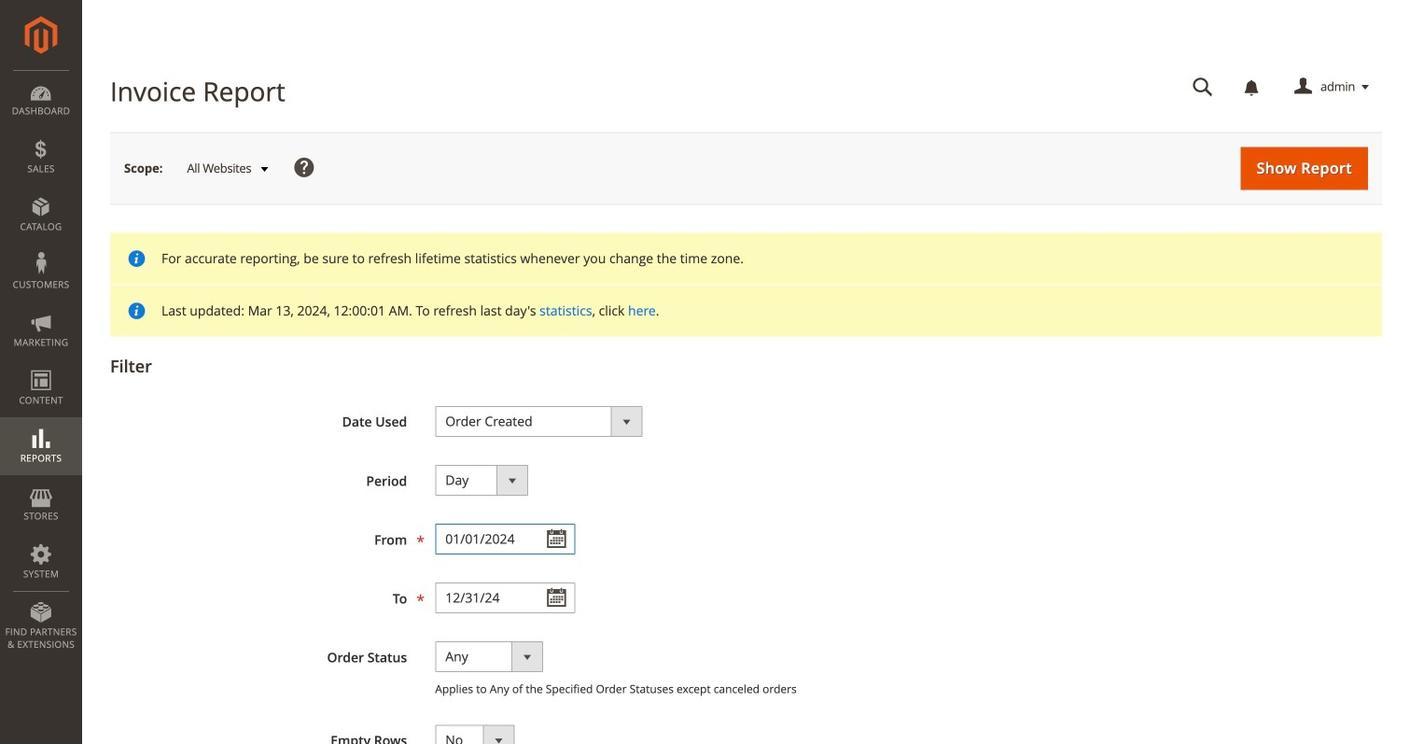 Task type: locate. For each thing, give the bounding box(es) containing it.
menu bar
[[0, 70, 82, 660]]

None text field
[[435, 524, 575, 555]]

None text field
[[1180, 71, 1227, 104], [435, 583, 575, 613], [1180, 71, 1227, 104], [435, 583, 575, 613]]



Task type: describe. For each thing, give the bounding box(es) containing it.
magento admin panel image
[[25, 16, 57, 54]]



